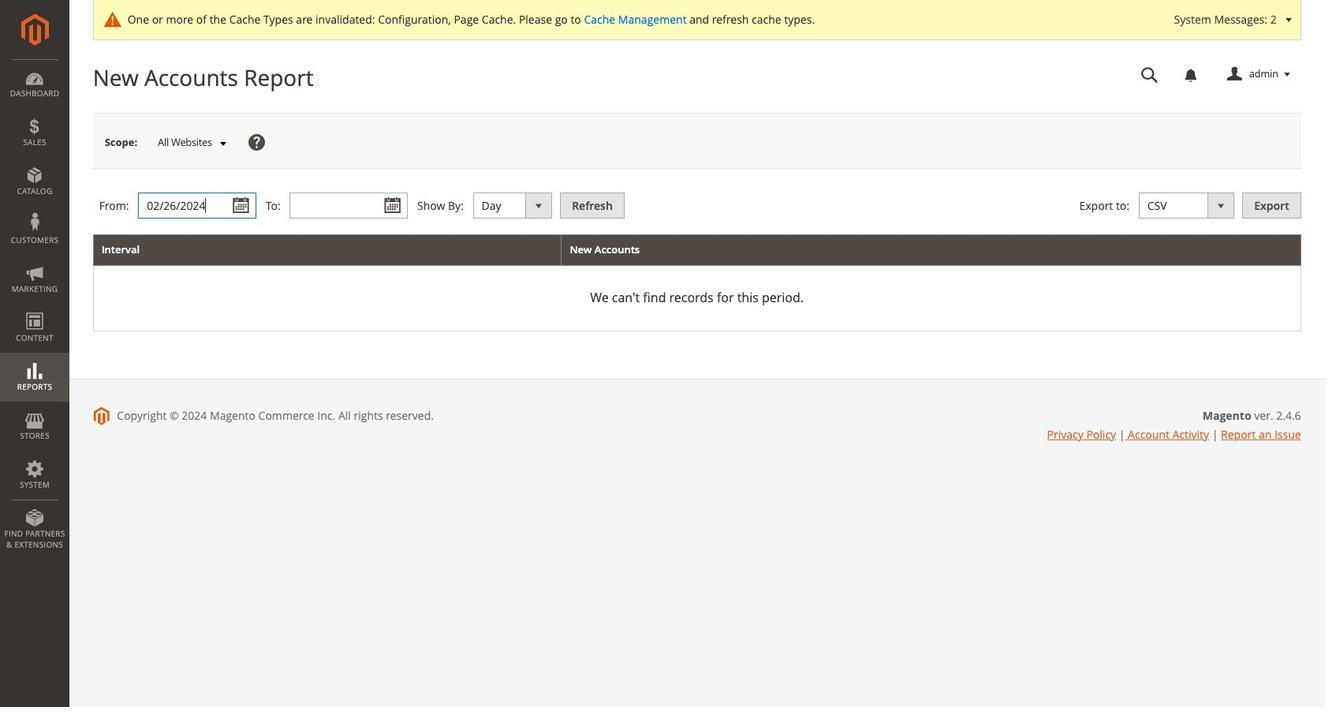 Task type: locate. For each thing, give the bounding box(es) containing it.
None text field
[[1131, 61, 1170, 88], [290, 193, 408, 219], [1131, 61, 1170, 88], [290, 193, 408, 219]]

menu bar
[[0, 59, 69, 558]]

magento admin panel image
[[21, 13, 49, 46]]

None text field
[[138, 193, 257, 219]]



